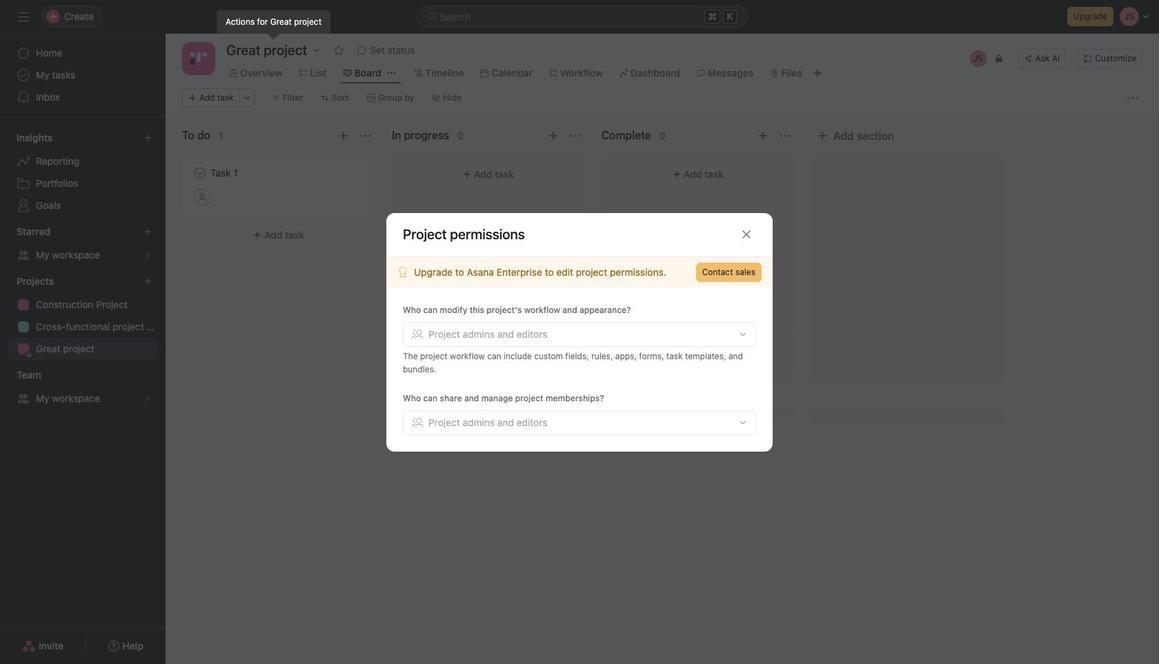 Task type: describe. For each thing, give the bounding box(es) containing it.
Mark complete checkbox
[[192, 165, 208, 182]]

2 add task image from the left
[[758, 130, 769, 141]]

insights element
[[0, 126, 166, 219]]

add to starred image
[[334, 45, 345, 56]]

teams element
[[0, 363, 166, 413]]

mark complete image
[[192, 165, 208, 182]]

board image
[[190, 50, 207, 67]]

1 add task image from the left
[[548, 130, 559, 141]]



Task type: vqa. For each thing, say whether or not it's contained in the screenshot.
dialog
yes



Task type: locate. For each thing, give the bounding box(es) containing it.
add task image
[[338, 130, 349, 141]]

dialog
[[386, 213, 773, 452]]

add task image
[[548, 130, 559, 141], [758, 130, 769, 141]]

hide sidebar image
[[18, 11, 29, 22]]

tooltip
[[217, 10, 330, 38]]

starred element
[[0, 219, 166, 269]]

global element
[[0, 34, 166, 117]]

projects element
[[0, 269, 166, 363]]

0 horizontal spatial add task image
[[548, 130, 559, 141]]

1 horizontal spatial add task image
[[758, 130, 769, 141]]

close this dialog image
[[741, 229, 752, 240]]



